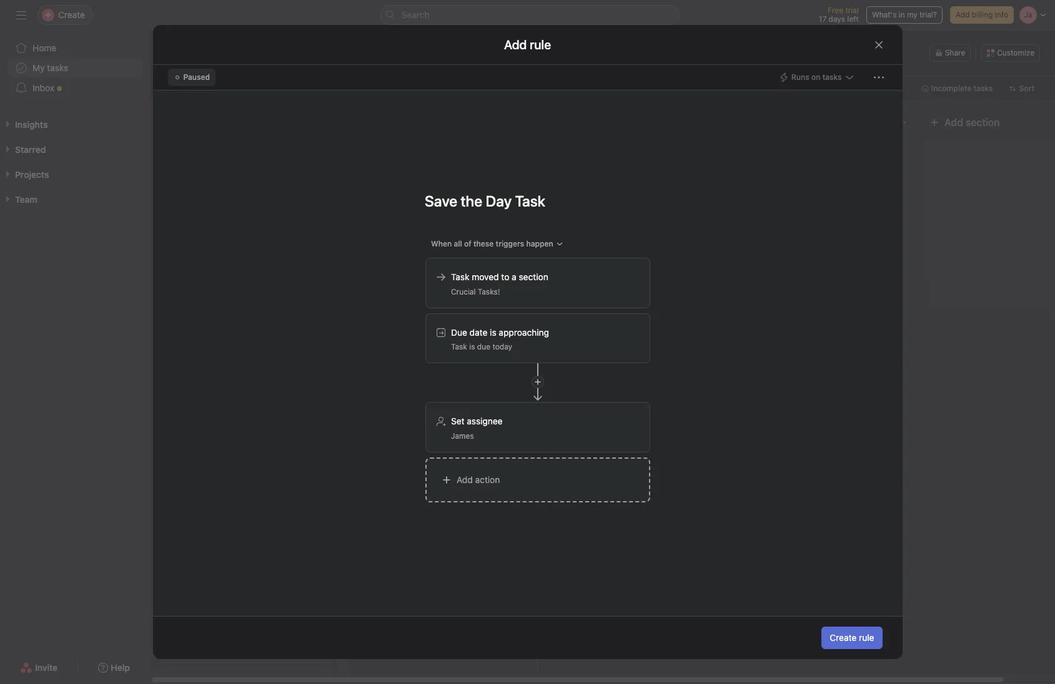Task type: vqa. For each thing, say whether or not it's contained in the screenshot.
top CO image
no



Task type: describe. For each thing, give the bounding box(es) containing it.
james
[[451, 432, 474, 441]]

task
[[182, 84, 197, 93]]

free trial 17 days left
[[819, 6, 859, 24]]

marketing
[[477, 304, 517, 315]]

share
[[945, 48, 966, 57]]

add section
[[945, 117, 1000, 128]]

crucial tasks!
[[451, 287, 500, 297]]

team
[[366, 318, 386, 329]]

rule
[[859, 633, 875, 644]]

create rule
[[830, 633, 875, 644]]

add for add action
[[457, 475, 473, 486]]

inbox
[[32, 82, 54, 93]]

set assignee
[[451, 416, 502, 427]]

view profile settings image
[[165, 38, 195, 68]]

add billing info button
[[950, 6, 1014, 24]]

files
[[327, 59, 346, 69]]

trial
[[846, 6, 859, 15]]

billing
[[972, 10, 993, 19]]

tasks!
[[478, 287, 500, 297]]

down arrow image
[[533, 364, 542, 401]]

1 horizontal spatial is
[[490, 327, 496, 338]]

get
[[221, 604, 235, 615]]

the
[[461, 304, 474, 315]]

search
[[402, 9, 430, 20]]

add rule
[[504, 37, 551, 52]]

board
[[235, 59, 259, 69]]

tasks inside 'dropdown button'
[[823, 72, 842, 82]]

runs on tasks button
[[774, 69, 860, 86]]

these
[[473, 239, 494, 249]]

today
[[492, 342, 512, 352]]

add section button
[[925, 111, 1005, 134]]

invite button
[[12, 657, 66, 680]]

with inside 3️⃣ third: get organized with sections
[[280, 604, 297, 615]]

list
[[205, 59, 220, 69]]

3️⃣
[[181, 604, 192, 615]]

add billing info
[[956, 10, 1009, 19]]

17
[[819, 14, 827, 24]]

calendar link
[[274, 59, 312, 76]]

24
[[264, 84, 274, 93]]

runs on tasks
[[792, 72, 842, 82]]

close this dialog image
[[874, 40, 884, 50]]

files link
[[327, 59, 346, 76]]

calendar
[[274, 59, 312, 69]]

when
[[431, 239, 452, 249]]



Task type: locate. For each thing, give the bounding box(es) containing it.
days
[[829, 14, 845, 24]]

home
[[32, 42, 56, 53]]

search button
[[380, 5, 680, 25]]

0 vertical spatial is
[[490, 327, 496, 338]]

organized
[[237, 604, 277, 615]]

1 vertical spatial on
[[239, 84, 247, 93]]

brand
[[381, 304, 404, 315]]

0 vertical spatial task
[[451, 272, 469, 282]]

on left the oct
[[239, 84, 247, 93]]

add another trigger image
[[534, 379, 541, 386]]

is right date at the left top of the page
[[490, 327, 496, 338]]

what's
[[872, 10, 897, 19]]

brand meeting with the marketing team
[[366, 304, 517, 329]]

meeting
[[407, 304, 440, 315]]

third:
[[195, 604, 218, 615]]

what's in my trial?
[[872, 10, 937, 19]]

section inside button
[[966, 117, 1000, 128]]

task for task is due today
[[451, 342, 467, 352]]

a
[[512, 272, 516, 282]]

1 vertical spatial task
[[451, 342, 467, 352]]

last task completed on oct 24
[[165, 84, 274, 93]]

inbox link
[[7, 78, 142, 98]]

1 horizontal spatial tasks
[[823, 72, 842, 82]]

share button
[[930, 44, 971, 62]]

happen
[[526, 239, 553, 249]]

1 vertical spatial with
[[280, 604, 297, 615]]

to
[[501, 272, 509, 282]]

add for add section
[[945, 117, 964, 128]]

task for task moved to a section
[[451, 272, 469, 282]]

tasks right my
[[47, 62, 68, 73]]

when all of these triggers happen
[[431, 239, 553, 249]]

list link
[[205, 59, 220, 76]]

2 task from the top
[[451, 342, 467, 352]]

triggers
[[496, 239, 524, 249]]

section
[[966, 117, 1000, 128], [519, 272, 548, 282]]

task down "due" on the left top of the page
[[451, 342, 467, 352]]

create
[[830, 633, 857, 644]]

add action
[[457, 475, 500, 486]]

tasks right runs
[[823, 72, 842, 82]]

0 vertical spatial add
[[956, 10, 970, 19]]

my tasks link
[[7, 58, 142, 78]]

search list box
[[380, 5, 680, 25]]

0 horizontal spatial with
[[280, 604, 297, 615]]

3️⃣ third: get organized with sections
[[166, 604, 297, 629]]

on inside 'dropdown button'
[[812, 72, 821, 82]]

home link
[[7, 38, 142, 58]]

with inside brand meeting with the marketing team
[[442, 304, 459, 315]]

with left the
[[442, 304, 459, 315]]

add
[[956, 10, 970, 19], [945, 117, 964, 128], [457, 475, 473, 486]]

task
[[451, 272, 469, 282], [451, 342, 467, 352]]

0 horizontal spatial tasks
[[47, 62, 68, 73]]

2 vertical spatial add
[[457, 475, 473, 486]]

0 vertical spatial with
[[442, 304, 459, 315]]

with right organized
[[280, 604, 297, 615]]

trial?
[[920, 10, 937, 19]]

free
[[828, 6, 844, 15]]

sections
[[166, 618, 200, 629]]

global element
[[0, 31, 150, 106]]

task up crucial
[[451, 272, 469, 282]]

add for add billing info
[[956, 10, 970, 19]]

Add a name for this rule text field
[[417, 187, 650, 216]]

due date is approaching
[[451, 327, 549, 338]]

board link
[[235, 59, 259, 76]]

last
[[165, 84, 180, 93]]

add inside button
[[945, 117, 964, 128]]

0 horizontal spatial is
[[469, 342, 475, 352]]

1 horizontal spatial with
[[442, 304, 459, 315]]

assignee
[[467, 416, 502, 427]]

due
[[451, 327, 467, 338]]

runs
[[792, 72, 810, 82]]

invite
[[35, 663, 58, 674]]

1 horizontal spatial section
[[966, 117, 1000, 128]]

oct
[[250, 84, 262, 93]]

with
[[442, 304, 459, 315], [280, 604, 297, 615]]

task is due today
[[451, 342, 512, 352]]

tasks inside global element
[[47, 62, 68, 73]]

of
[[464, 239, 471, 249]]

due
[[477, 342, 490, 352]]

1 task from the top
[[451, 272, 469, 282]]

all
[[454, 239, 462, 249]]

1 horizontal spatial on
[[812, 72, 821, 82]]

0 vertical spatial section
[[966, 117, 1000, 128]]

add inside button
[[956, 10, 970, 19]]

crucial
[[451, 287, 476, 297]]

1 vertical spatial add
[[945, 117, 964, 128]]

my
[[907, 10, 918, 19]]

when all of these triggers happen button
[[425, 236, 569, 253]]

on
[[812, 72, 821, 82], [239, 84, 247, 93]]

left
[[848, 14, 859, 24]]

my
[[32, 62, 45, 73]]

info
[[995, 10, 1009, 19]]

moved
[[472, 272, 499, 282]]

paused button
[[168, 69, 216, 86]]

is
[[490, 327, 496, 338], [469, 342, 475, 352]]

approaching
[[499, 327, 549, 338]]

is left due on the left
[[469, 342, 475, 352]]

0 horizontal spatial section
[[519, 272, 548, 282]]

in
[[899, 10, 905, 19]]

task moved to a section
[[451, 272, 548, 282]]

completed
[[199, 84, 237, 93]]

1 vertical spatial is
[[469, 342, 475, 352]]

action
[[475, 475, 500, 486]]

my tasks
[[32, 62, 68, 73]]

what's in my trial? button
[[867, 6, 943, 24]]

0 horizontal spatial on
[[239, 84, 247, 93]]

hide sidebar image
[[16, 10, 26, 20]]

on right runs
[[812, 72, 821, 82]]

0 vertical spatial on
[[812, 72, 821, 82]]

paused
[[183, 72, 210, 82]]

create rule button
[[822, 627, 883, 650]]

date
[[469, 327, 487, 338]]

set
[[451, 416, 464, 427]]

1 vertical spatial section
[[519, 272, 548, 282]]



